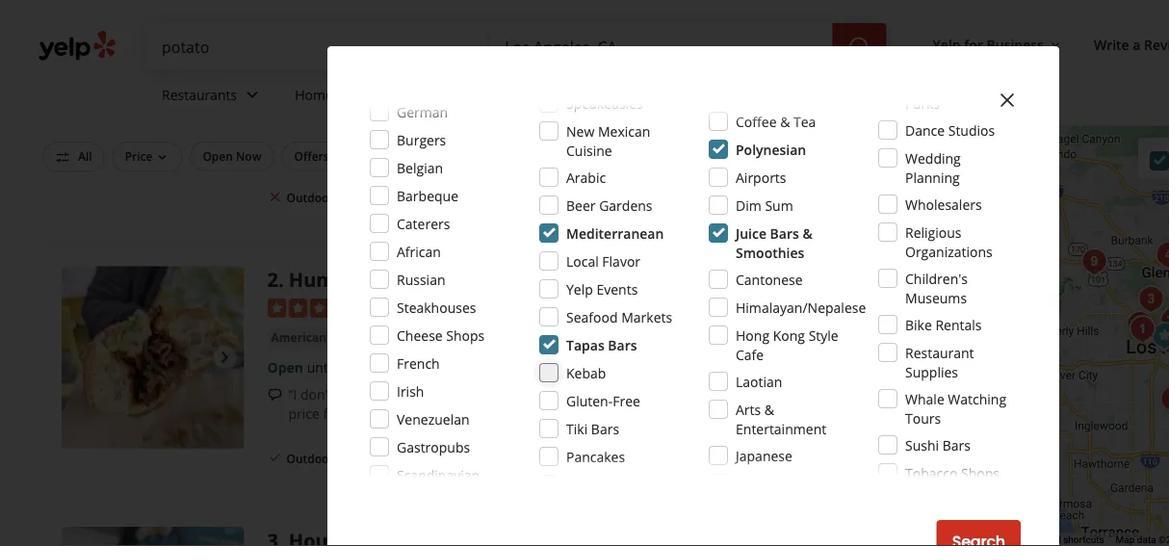 Task type: describe. For each thing, give the bounding box(es) containing it.
bars for juice
[[770, 224, 799, 242]]

tea
[[794, 112, 816, 130]]

mediterranean
[[566, 224, 664, 242]]

seating for the
[[337, 189, 377, 205]]

gastropubs
[[397, 438, 470, 456]]

kebab
[[566, 364, 606, 382]]

(733
[[402, 298, 429, 316]]

tapas bars
[[566, 336, 637, 354]]

pancakes
[[566, 447, 625, 466]]

16 speech v2 image
[[267, 387, 283, 402]]

shops for tobacco shops
[[961, 464, 1000, 482]]

seating for humble
[[337, 450, 377, 466]]

1
[[267, 5, 278, 32]]

services
[[337, 85, 388, 104]]

cheese shops
[[397, 326, 485, 344]]

offers delivery button
[[282, 142, 390, 171]]

slideshow element for 2
[[62, 266, 244, 449]]

(231 reviews) link
[[402, 35, 484, 56]]

the potato sack link
[[289, 5, 442, 32]]

mexican
[[598, 122, 650, 140]]

dude,
[[377, 385, 413, 403]]

open now button
[[190, 142, 274, 171]]

arts & entertainment
[[736, 400, 826, 438]]

"i for humble potato
[[288, 385, 297, 403]]

burgers button
[[375, 327, 428, 347]]

brunch
[[342, 68, 384, 84]]

place,
[[691, 385, 727, 403]]

close image
[[996, 89, 1019, 112]]

bars for tapas
[[608, 336, 637, 354]]

hong
[[736, 326, 770, 344]]

more for 1 . the potato sack
[[387, 143, 423, 162]]

(231 reviews)
[[402, 37, 484, 55]]

/burger place, pay a pretty steep price for..."
[[288, 385, 844, 422]]

dance
[[905, 121, 945, 139]]

open for open until 9:00 pm
[[267, 358, 303, 376]]

start order for 2 . humble potato
[[745, 448, 828, 469]]

organizations
[[905, 242, 993, 261]]

open for open now
[[203, 148, 233, 164]]

cool
[[528, 385, 554, 403]]

children's museums
[[905, 269, 968, 307]]

name
[[546, 124, 582, 142]]

previous image
[[69, 346, 92, 369]]

markets
[[621, 308, 672, 326]]

sandwiches link
[[435, 327, 511, 347]]

planning
[[905, 168, 960, 186]]

dim
[[736, 196, 762, 214]]

when
[[416, 385, 451, 403]]

start order link for the potato sack
[[727, 177, 846, 219]]

a inside balls--with a name like the potato sack, they need more potato items..."
[[535, 124, 542, 142]]

local flavor
[[566, 252, 641, 270]]

restaurants link
[[146, 69, 279, 125]]

4.3 star rating image
[[267, 299, 371, 318]]

write
[[1094, 35, 1129, 53]]

religious
[[905, 223, 962, 241]]

dinner
[[683, 148, 721, 164]]

steep
[[809, 385, 844, 403]]

home
[[295, 85, 333, 104]]

& for coffee
[[780, 112, 790, 130]]

0 horizontal spatial the
[[289, 5, 324, 32]]

1 like from the left
[[336, 124, 358, 142]]

rentals
[[936, 315, 982, 334]]

coffee
[[736, 112, 777, 130]]

all
[[78, 148, 92, 164]]

©2
[[1159, 534, 1169, 546]]

african
[[397, 242, 441, 261]]

restaurant
[[905, 343, 974, 362]]

keyboard shortcuts
[[1021, 534, 1104, 546]]

map region
[[768, 0, 1169, 546]]

shops for cheese shops
[[446, 326, 485, 344]]

business
[[987, 35, 1044, 53]]

delivery for humble potato
[[412, 450, 458, 466]]

more link for humble potato
[[360, 404, 396, 422]]

1 next image from the top
[[213, 85, 236, 108]]

all button
[[42, 142, 105, 172]]

with
[[504, 124, 531, 142]]

24 chevron down v2 image for more link
[[625, 83, 648, 106]]

breakfast & brunch button
[[267, 67, 388, 86]]

gluten-free
[[566, 391, 640, 410]]

offers for offers delivery
[[294, 148, 329, 164]]

yelp events
[[566, 280, 638, 298]]

american
[[271, 329, 327, 345]]

google image
[[913, 521, 976, 546]]

0 vertical spatial potato
[[418, 124, 463, 142]]

humble potato image
[[62, 266, 244, 449]]

potato for the potato sack
[[329, 5, 393, 32]]

for for yelp
[[964, 35, 983, 53]]

children's
[[905, 269, 968, 287]]

map
[[1116, 534, 1135, 546]]

a right to
[[517, 385, 524, 403]]

. for 1
[[278, 5, 284, 32]]

& for breakfast
[[330, 68, 339, 84]]

go
[[481, 385, 497, 403]]

potato inside balls--with a name like the potato sack, they need more potato items..."
[[288, 143, 330, 162]]

until for the
[[315, 97, 343, 115]]

bars for tiki
[[591, 419, 619, 438]]

(new)
[[330, 329, 364, 345]]

like inside balls--with a name like the potato sack, they need more potato items..."
[[585, 124, 607, 142]]

seafood markets
[[566, 308, 672, 326]]

2 . humble potato
[[267, 266, 434, 293]]

burgers link
[[375, 327, 428, 347]]

"i don't know, dude, when you go to a cool asian potato
[[288, 385, 640, 403]]

outdoor seating for the
[[287, 189, 377, 205]]

4.2 star rating image
[[267, 38, 371, 57]]

write a revi
[[1094, 35, 1169, 53]]

hot and new button
[[741, 142, 839, 171]]

16 chevron down v2 image
[[1048, 37, 1063, 53]]

tobacco
[[905, 464, 958, 482]]

tapas
[[566, 336, 604, 354]]

reviews) for 1 . the potato sack
[[433, 37, 484, 55]]

new inside button
[[801, 148, 826, 164]]

they
[[717, 124, 744, 142]]

yelp for business
[[933, 35, 1044, 53]]

2 next image from the top
[[213, 346, 236, 369]]

new mexican cuisine
[[566, 122, 650, 159]]

reservations button
[[398, 142, 495, 171]]

hot
[[754, 148, 774, 164]]

revi
[[1144, 35, 1169, 53]]

offers delivery
[[294, 148, 378, 164]]

16 filter v2 image
[[55, 150, 70, 165]]

search image
[[848, 36, 871, 59]]

16 checkmark v2 image
[[393, 189, 408, 205]]

offers takeout
[[515, 148, 598, 164]]



Task type: vqa. For each thing, say whether or not it's contained in the screenshot.
Auto Services
no



Task type: locate. For each thing, give the bounding box(es) containing it.
burgers down german
[[397, 130, 446, 149]]

1 . the potato sack
[[267, 5, 442, 32]]

24 chevron down v2 image inside restaurants 'link'
[[241, 83, 264, 106]]

bike
[[905, 315, 932, 334]]

0 vertical spatial the
[[289, 5, 324, 32]]

now
[[236, 148, 261, 164]]

asian
[[557, 385, 591, 403]]

0 vertical spatial shops
[[446, 326, 485, 344]]

24 chevron down v2 image left closed
[[241, 83, 264, 106]]

next image
[[213, 85, 236, 108], [213, 346, 236, 369]]

0 horizontal spatial potato
[[288, 143, 330, 162]]

& up smoothies
[[803, 224, 813, 242]]

1 horizontal spatial 24 chevron down v2 image
[[625, 83, 648, 106]]

1 vertical spatial order
[[785, 448, 828, 469]]

outdoor
[[287, 189, 334, 205], [287, 450, 334, 466]]

the inside balls--with a name like the potato sack, they need more potato items..."
[[610, 124, 633, 142]]

himalayan/nepalese
[[736, 298, 866, 316]]

closed
[[267, 97, 312, 115]]

1 horizontal spatial 16 checkmark v2 image
[[393, 450, 408, 465]]

0 horizontal spatial yelp
[[566, 280, 593, 298]]

1 seating from the top
[[337, 189, 377, 205]]

0 horizontal spatial new
[[566, 122, 594, 140]]

2 "i from the top
[[288, 385, 297, 403]]

burgers
[[397, 130, 446, 149], [379, 329, 424, 345]]

the baked potato image
[[1075, 243, 1114, 281]]

seating left 16 checkmark v2 icon
[[337, 189, 377, 205]]

2 vertical spatial delivery
[[412, 450, 458, 466]]

a left revi at the top of the page
[[1133, 35, 1141, 53]]

.
[[278, 5, 284, 32], [278, 266, 284, 293]]

& right arts
[[764, 400, 774, 418]]

1 outdoor from the top
[[287, 189, 334, 205]]

yelp up amusement
[[933, 35, 961, 53]]

the up good
[[610, 124, 633, 142]]

order down hot and new
[[785, 187, 828, 209]]

2 outdoor seating from the top
[[287, 450, 377, 466]]

1 slideshow element from the top
[[62, 5, 244, 188]]

order for 2 . humble potato
[[785, 448, 828, 469]]

pretty
[[768, 385, 806, 403]]

1 start from the top
[[745, 187, 781, 209]]

2
[[267, 266, 278, 293]]

polynesian
[[736, 140, 806, 158]]

until up don't
[[307, 358, 335, 376]]

outdoor seating down for..."
[[287, 450, 377, 466]]

2 start from the top
[[745, 448, 781, 469]]

2 offers from the left
[[515, 148, 550, 164]]

events
[[597, 280, 638, 298]]

start down entertainment
[[745, 448, 781, 469]]

breakfast
[[271, 68, 327, 84]]

yelp for business button
[[925, 27, 1071, 62]]

1 16 checkmark v2 image from the left
[[267, 450, 283, 465]]

slideshow element for 1
[[62, 5, 244, 188]]

bars for sushi
[[943, 436, 971, 454]]

0 vertical spatial .
[[278, 5, 284, 32]]

yelp for yelp for business
[[933, 35, 961, 53]]

pay
[[731, 385, 753, 403]]

and
[[777, 148, 798, 164]]

1 horizontal spatial like
[[585, 124, 607, 142]]

write a revi link
[[1086, 27, 1169, 62]]

seating down for..."
[[337, 450, 377, 466]]

0 vertical spatial "i
[[288, 124, 297, 142]]

1 vertical spatial potato
[[637, 124, 678, 142]]

shops right "tobacco" in the right bottom of the page
[[961, 464, 1000, 482]]

sack
[[398, 5, 442, 32]]

poutine brothers image
[[1154, 380, 1169, 419]]

1 vertical spatial more link
[[360, 404, 396, 422]]

16 close v2 image
[[267, 189, 283, 205]]

2 24 chevron down v2 image from the left
[[625, 83, 648, 106]]

outdoor seating for humble
[[287, 450, 377, 466]]

slideshow element
[[62, 5, 244, 188], [62, 266, 244, 449]]

items..."
[[334, 143, 384, 162]]

1 offers from the left
[[294, 148, 329, 164]]

open now
[[203, 148, 261, 164]]

1 vertical spatial next image
[[213, 346, 236, 369]]

"i right the 16 speech v2 'image'
[[288, 385, 297, 403]]

keyboard
[[1021, 534, 1061, 546]]

house of mash image
[[1132, 280, 1169, 319]]

yelp for yelp events
[[566, 280, 593, 298]]

until for humble
[[307, 358, 335, 376]]

& left the tea
[[780, 112, 790, 130]]

louders image
[[1120, 305, 1159, 344]]

open until 9:00 pm
[[267, 358, 389, 376]]

bars down "seafood markets"
[[608, 336, 637, 354]]

order for 1 . the potato sack
[[785, 187, 828, 209]]

0 vertical spatial reviews)
[[433, 37, 484, 55]]

1 vertical spatial the
[[610, 124, 633, 142]]

the potato sack image inside the map region
[[1123, 310, 1162, 349]]

1 horizontal spatial for
[[964, 35, 983, 53]]

offers for offers takeout
[[515, 148, 550, 164]]

0 horizontal spatial the potato sack image
[[62, 5, 244, 188]]

start order link for humble potato
[[727, 437, 846, 480]]

more inside balls--with a name like the potato sack, they need more potato items..."
[[783, 124, 817, 142]]

studios
[[948, 121, 995, 139]]

more for 2 . humble potato
[[360, 404, 396, 422]]

1 horizontal spatial open
[[267, 358, 303, 376]]

cafe
[[736, 345, 764, 364]]

delivery for the potato sack
[[412, 189, 458, 205]]

1 vertical spatial the potato sack image
[[1123, 310, 1162, 349]]

until up 'quite'
[[315, 97, 343, 115]]

german
[[397, 103, 448, 121]]

shops
[[446, 326, 485, 344], [961, 464, 1000, 482]]

more up hot and new
[[783, 124, 817, 142]]

1 outdoor seating from the top
[[287, 189, 377, 205]]

0 horizontal spatial offers
[[294, 148, 329, 164]]

2 start order link from the top
[[727, 437, 846, 480]]

4.3
[[379, 298, 398, 316]]

& for arts
[[764, 400, 774, 418]]

business categories element
[[146, 69, 1169, 125]]

more link down fried
[[387, 143, 423, 162]]

dim sum
[[736, 196, 793, 214]]

outdoor for humble
[[287, 450, 334, 466]]

amusement
[[905, 75, 982, 93]]

1 24 chevron down v2 image from the left
[[241, 83, 264, 106]]

good for dinner button
[[618, 142, 733, 171]]

smoothies
[[736, 243, 804, 261]]

0 horizontal spatial shops
[[446, 326, 485, 344]]

0 vertical spatial burgers
[[397, 130, 446, 149]]

new inside new mexican cuisine
[[566, 122, 594, 140]]

start order down airports
[[745, 187, 828, 209]]

1 . from the top
[[278, 5, 284, 32]]

burgers up french
[[379, 329, 424, 345]]

start down airports
[[745, 187, 781, 209]]

2 horizontal spatial potato
[[595, 385, 640, 403]]

2 slideshow element from the top
[[62, 266, 244, 449]]

hot and new
[[754, 148, 826, 164]]

home services link
[[279, 69, 430, 125]]

potato up good
[[637, 124, 678, 142]]

hong kong style cafe
[[736, 326, 839, 364]]

outdoor down price
[[287, 450, 334, 466]]

shops down the (733 reviews)
[[446, 326, 485, 344]]

laotian
[[736, 372, 782, 391]]

1 vertical spatial more
[[387, 143, 423, 162]]

for inside user actions element
[[964, 35, 983, 53]]

burgers inside button
[[379, 329, 424, 345]]

open up the 16 speech v2 'image'
[[267, 358, 303, 376]]

new up cuisine
[[566, 122, 594, 140]]

fried
[[385, 124, 415, 142]]

1 vertical spatial slideshow element
[[62, 266, 244, 449]]

24 chevron down v2 image right more
[[625, 83, 648, 106]]

delivery down venezuelan
[[412, 450, 458, 466]]

for left business
[[964, 35, 983, 53]]

japanese
[[736, 446, 792, 465]]

1 vertical spatial burgers
[[379, 329, 424, 345]]

"i for the potato sack
[[288, 124, 297, 142]]

pm
[[369, 358, 389, 376]]

1 horizontal spatial shops
[[961, 464, 1000, 482]]

None search field
[[146, 23, 890, 69]]

wedding
[[905, 149, 961, 167]]

0 vertical spatial outdoor seating
[[287, 189, 377, 205]]

start order link
[[727, 177, 846, 219], [727, 437, 846, 480]]

more link
[[387, 143, 423, 162], [360, 404, 396, 422]]

2 order from the top
[[785, 448, 828, 469]]

& up home services
[[330, 68, 339, 84]]

for for good
[[664, 148, 680, 164]]

1 start order from the top
[[745, 187, 828, 209]]

24 chevron down v2 image
[[534, 83, 557, 106]]

2 . from the top
[[278, 266, 284, 293]]

1 vertical spatial potato
[[288, 143, 330, 162]]

0 horizontal spatial for
[[664, 148, 680, 164]]

you
[[454, 385, 478, 403]]

restaurants
[[162, 85, 237, 104]]

entertainment
[[736, 419, 826, 438]]

0 vertical spatial until
[[315, 97, 343, 115]]

a right pay
[[757, 385, 764, 403]]

2 start order from the top
[[745, 448, 828, 469]]

0 vertical spatial slideshow element
[[62, 5, 244, 188]]

2 outdoor from the top
[[287, 450, 334, 466]]

1 horizontal spatial offers
[[515, 148, 550, 164]]

1 reviews) from the top
[[433, 37, 484, 55]]

parks
[[905, 94, 940, 112]]

delivery down the
[[332, 148, 378, 164]]

0 vertical spatial potato
[[329, 5, 393, 32]]

sack,
[[682, 124, 714, 142]]

24 chevron down v2 image
[[241, 83, 264, 106], [625, 83, 648, 106]]

delivery inside button
[[332, 148, 378, 164]]

0 vertical spatial start order
[[745, 187, 828, 209]]

4.2 link
[[379, 35, 398, 56]]

reviews) right (231
[[433, 37, 484, 55]]

vans image
[[1151, 322, 1169, 360]]

1 vertical spatial for
[[664, 148, 680, 164]]

1 vertical spatial start order link
[[727, 437, 846, 480]]

next image left american (new) button
[[213, 346, 236, 369]]

tours
[[905, 409, 941, 427]]

0 horizontal spatial 24 chevron down v2 image
[[241, 83, 264, 106]]

. for 2
[[278, 266, 284, 293]]

0 horizontal spatial open
[[203, 148, 233, 164]]

16 checkmark v2 image up scandinavian
[[393, 450, 408, 465]]

0 vertical spatial new
[[566, 122, 594, 140]]

more link down dude,
[[360, 404, 396, 422]]

potato corner image
[[1149, 236, 1169, 274]]

(231
[[402, 37, 429, 55]]

1 "i from the top
[[288, 124, 297, 142]]

7:00
[[347, 97, 373, 115]]

0 vertical spatial more
[[783, 124, 817, 142]]

1 vertical spatial outdoor seating
[[287, 450, 377, 466]]

0 vertical spatial outdoor
[[287, 189, 334, 205]]

0 horizontal spatial 16 checkmark v2 image
[[267, 450, 283, 465]]

more down fried
[[387, 143, 423, 162]]

don't
[[300, 385, 333, 403]]

yelp inside button
[[933, 35, 961, 53]]

potato down kebab
[[595, 385, 640, 403]]

start order down entertainment
[[745, 448, 828, 469]]

1 horizontal spatial new
[[801, 148, 826, 164]]

16 checkmark v2 image for delivery
[[393, 450, 408, 465]]

data
[[1137, 534, 1156, 546]]

"i left 'quite'
[[288, 124, 297, 142]]

2 seating from the top
[[337, 450, 377, 466]]

. left humble
[[278, 266, 284, 293]]

16 checkmark v2 image down the 16 speech v2 'image'
[[267, 450, 283, 465]]

1 vertical spatial until
[[307, 358, 335, 376]]

0 vertical spatial start
[[745, 187, 781, 209]]

american (new) button
[[267, 327, 367, 347]]

bars up tobacco shops
[[943, 436, 971, 454]]

juice bars & smoothies
[[736, 224, 813, 261]]

a right the with
[[535, 124, 542, 142]]

& inside juice bars & smoothies
[[803, 224, 813, 242]]

start order link down and
[[727, 177, 846, 219]]

breakfast & brunch link
[[267, 67, 388, 86]]

outdoor for the
[[287, 189, 334, 205]]

0 vertical spatial for
[[964, 35, 983, 53]]

1 horizontal spatial yelp
[[933, 35, 961, 53]]

reviews) up the cheese shops
[[433, 298, 484, 316]]

speakeasies
[[566, 94, 643, 112]]

sandwiches button
[[435, 327, 511, 347]]

reviews) for 2 . humble potato
[[433, 298, 484, 316]]

potato up 4.2 link
[[329, 5, 393, 32]]

bars down gluten-free at the bottom of page
[[591, 419, 619, 438]]

delivery up caterers
[[412, 189, 458, 205]]

offers down 'quite'
[[294, 148, 329, 164]]

(733 reviews)
[[402, 298, 484, 316]]

24 chevron down v2 image inside more link
[[625, 83, 648, 106]]

potato for humble potato
[[370, 266, 434, 293]]

0 vertical spatial the potato sack image
[[62, 5, 244, 188]]

1 vertical spatial .
[[278, 266, 284, 293]]

sum
[[765, 196, 793, 214]]

for right good
[[664, 148, 680, 164]]

order down entertainment
[[785, 448, 828, 469]]

american (new) link
[[267, 327, 367, 347]]

new
[[566, 122, 594, 140], [801, 148, 826, 164]]

1 vertical spatial outdoor
[[287, 450, 334, 466]]

start for 1 . the potato sack
[[745, 187, 781, 209]]

more down dude,
[[360, 404, 396, 422]]

0 vertical spatial yelp
[[933, 35, 961, 53]]

order
[[785, 187, 828, 209], [785, 448, 828, 469]]

a inside /burger place, pay a pretty steep price for..."
[[757, 385, 764, 403]]

1 horizontal spatial the
[[610, 124, 633, 142]]

1 vertical spatial open
[[267, 358, 303, 376]]

& inside arts & entertainment
[[764, 400, 774, 418]]

2 vertical spatial potato
[[370, 266, 434, 293]]

0 vertical spatial next image
[[213, 85, 236, 108]]

start order for 1 . the potato sack
[[745, 187, 828, 209]]

filters group
[[39, 142, 843, 172]]

1 order from the top
[[785, 187, 828, 209]]

open inside button
[[203, 148, 233, 164]]

outdoor right 16 close v2 image at the left of page
[[287, 189, 334, 205]]

16 checkmark v2 image for outdoor seating
[[267, 450, 283, 465]]

offers down the with
[[515, 148, 550, 164]]

bars inside juice bars & smoothies
[[770, 224, 799, 242]]

0 horizontal spatial like
[[336, 124, 358, 142]]

1 vertical spatial yelp
[[566, 280, 593, 298]]

0 vertical spatial delivery
[[332, 148, 378, 164]]

nordstrom rack image
[[1145, 317, 1169, 355]]

1 vertical spatial delivery
[[412, 189, 458, 205]]

"i quite like the fried potato
[[288, 124, 463, 142]]

1 horizontal spatial potato
[[418, 124, 463, 142]]

outdoor seating down 'offers delivery' button
[[287, 189, 377, 205]]

dialog
[[0, 0, 1169, 546]]

irish
[[397, 382, 424, 400]]

juice
[[736, 224, 767, 242]]

16 checkmark v2 image
[[267, 450, 283, 465], [393, 450, 408, 465]]

yelp down local
[[566, 280, 593, 298]]

1 vertical spatial shops
[[961, 464, 1000, 482]]

1 vertical spatial start
[[745, 448, 781, 469]]

open left now
[[203, 148, 233, 164]]

0 vertical spatial seating
[[337, 189, 377, 205]]

yelp
[[933, 35, 961, 53], [566, 280, 593, 298]]

angel's tijuana tacos image
[[1154, 301, 1169, 340]]

tobacco shops
[[905, 464, 1000, 482]]

cuisine
[[566, 141, 612, 159]]

like up takeout
[[585, 124, 607, 142]]

next image up open now button
[[213, 85, 236, 108]]

2 like from the left
[[585, 124, 607, 142]]

1 vertical spatial start order
[[745, 448, 828, 469]]

bars up smoothies
[[770, 224, 799, 242]]

& inside button
[[330, 68, 339, 84]]

for inside filters group
[[664, 148, 680, 164]]

steakhouses
[[397, 298, 476, 316]]

start order link down arts
[[727, 437, 846, 480]]

. up 4.2 star rating image
[[278, 5, 284, 32]]

yelp inside dialog
[[566, 280, 593, 298]]

start for 2 . humble potato
[[745, 448, 781, 469]]

24 chevron down v2 image for restaurants 'link'
[[241, 83, 264, 106]]

potato down 'quite'
[[288, 143, 330, 162]]

more link
[[572, 69, 663, 125]]

more link for the potato sack
[[387, 143, 423, 162]]

start order
[[745, 187, 828, 209], [745, 448, 828, 469]]

potato up reservations
[[418, 124, 463, 142]]

0 vertical spatial more link
[[387, 143, 423, 162]]

museums
[[905, 288, 967, 307]]

potato inside balls--with a name like the potato sack, they need more potato items..."
[[637, 124, 678, 142]]

dialog containing amusement parks
[[0, 0, 1169, 546]]

french
[[397, 354, 440, 372]]

1 vertical spatial reviews)
[[433, 298, 484, 316]]

1 vertical spatial seating
[[337, 450, 377, 466]]

like up items..."
[[336, 124, 358, 142]]

potato up "4.3" 'link'
[[370, 266, 434, 293]]

mr & mrs potato image
[[935, 189, 973, 227]]

4.2
[[379, 37, 398, 55]]

2 vertical spatial potato
[[595, 385, 640, 403]]

new right and
[[801, 148, 826, 164]]

offers
[[294, 148, 329, 164], [515, 148, 550, 164]]

2 vertical spatial more
[[360, 404, 396, 422]]

the
[[361, 124, 382, 142]]

the up 4.2 star rating image
[[289, 5, 324, 32]]

0 vertical spatial start order link
[[727, 177, 846, 219]]

belgian
[[397, 158, 443, 177]]

1 vertical spatial "i
[[288, 385, 297, 403]]

0 vertical spatial open
[[203, 148, 233, 164]]

like
[[336, 124, 358, 142], [585, 124, 607, 142]]

free
[[613, 391, 640, 410]]

user actions element
[[917, 27, 1169, 66]]

dance studios
[[905, 121, 995, 139]]

1 vertical spatial new
[[801, 148, 826, 164]]

0 vertical spatial order
[[785, 187, 828, 209]]

2 reviews) from the top
[[433, 298, 484, 316]]

1 horizontal spatial the potato sack image
[[1123, 310, 1162, 349]]

the potato sack image
[[62, 5, 244, 188], [1123, 310, 1162, 349]]

2 16 checkmark v2 image from the left
[[393, 450, 408, 465]]

1 start order link from the top
[[727, 177, 846, 219]]

humble potato image
[[1026, 361, 1065, 400]]



